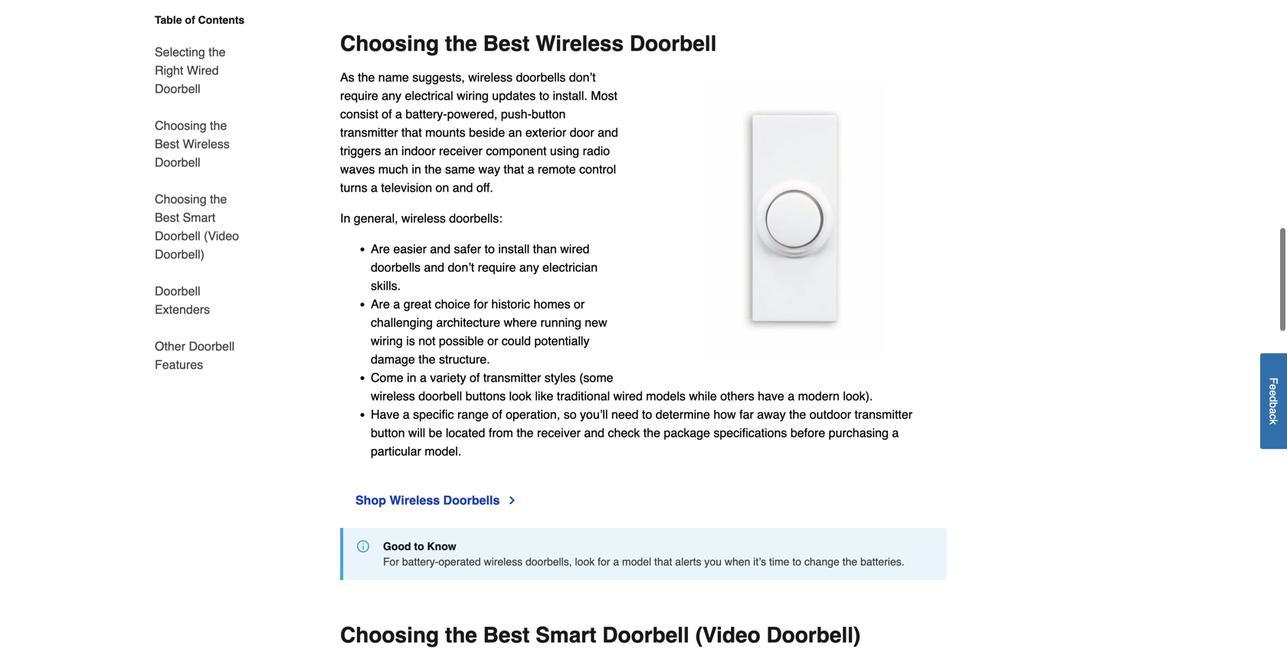 Task type: describe. For each thing, give the bounding box(es) containing it.
the down operated
[[445, 623, 478, 648]]

be
[[429, 426, 443, 440]]

of inside as the name suggests, wireless doorbells don't require any electrical wiring updates to install. most consist of a battery-powered, push-button transmitter that mounts beside an exterior door and triggers an indoor receiver component using radio waves much in the same way that a remote control turns a television on and off.
[[382, 107, 392, 121]]

0 horizontal spatial wired
[[561, 242, 590, 256]]

1 horizontal spatial that
[[504, 162, 524, 176]]

than
[[533, 242, 557, 256]]

and up radio
[[598, 125, 619, 140]]

the up on
[[425, 162, 442, 176]]

television
[[381, 181, 432, 195]]

time
[[770, 556, 790, 568]]

other
[[155, 339, 186, 353]]

skills.
[[371, 279, 401, 293]]

a right turns
[[371, 181, 378, 195]]

k
[[1268, 420, 1281, 425]]

best inside choosing the best smart doorbell (video doorbell)
[[155, 210, 179, 225]]

mounts
[[426, 125, 466, 140]]

extenders
[[155, 302, 210, 317]]

range
[[458, 407, 489, 422]]

doorbell inside other doorbell features
[[189, 339, 235, 353]]

and down same
[[453, 181, 473, 195]]

1 horizontal spatial or
[[574, 297, 585, 311]]

batteries.
[[861, 556, 905, 568]]

look inside the "are easier and safer to install than wired doorbells and don't require any electrician skills. are a great choice for historic homes or challenging architecture where running new wiring is not possible or could potentially damage the structure. come in a variety of transmitter styles (some wireless doorbell buttons look like traditional wired models while others have a modern look). have a specific range of operation, so you'll need to determine how far away the outdoor transmitter button will be located from the receiver and check the package specifications before purchasing a particular model."
[[509, 389, 532, 403]]

the right 'check'
[[644, 426, 661, 440]]

a right have
[[403, 407, 410, 422]]

1 horizontal spatial an
[[509, 125, 522, 140]]

same
[[445, 162, 475, 176]]

you
[[705, 556, 722, 568]]

know
[[427, 540, 457, 553]]

look).
[[844, 389, 874, 403]]

choosing the best wireless doorbell link
[[155, 107, 251, 181]]

1 e from the top
[[1268, 384, 1281, 390]]

choosing up name
[[340, 31, 439, 56]]

(some
[[580, 371, 614, 385]]

selecting the right wired doorbell link
[[155, 34, 251, 107]]

the right as
[[358, 70, 375, 84]]

door
[[570, 125, 595, 140]]

look inside good to know for battery-operated wireless doorbells, look for a model that alerts you when it's time to change the batteries.
[[575, 556, 595, 568]]

it's
[[754, 556, 767, 568]]

wireless inside as the name suggests, wireless doorbells don't require any electrical wiring updates to install. most consist of a battery-powered, push-button transmitter that mounts beside an exterior door and triggers an indoor receiver component using radio waves much in the same way that a remote control turns a television on and off.
[[469, 70, 513, 84]]

any inside as the name suggests, wireless doorbells don't require any electrical wiring updates to install. most consist of a battery-powered, push-button transmitter that mounts beside an exterior door and triggers an indoor receiver component using radio waves much in the same way that a remote control turns a television on and off.
[[382, 89, 402, 103]]

to right safer
[[485, 242, 495, 256]]

doorbell inside choosing the best wireless doorbell
[[155, 155, 201, 169]]

suggests,
[[413, 70, 465, 84]]

1 vertical spatial transmitter
[[484, 371, 541, 385]]

doorbell extenders
[[155, 284, 210, 317]]

like
[[535, 389, 554, 403]]

wireless inside the "are easier and safer to install than wired doorbells and don't require any electrician skills. are a great choice for historic homes or challenging architecture where running new wiring is not possible or could potentially damage the structure. come in a variety of transmitter styles (some wireless doorbell buttons look like traditional wired models while others have a modern look). have a specific range of operation, so you'll need to determine how far away the outdoor transmitter button will be located from the receiver and check the package specifications before purchasing a particular model."
[[371, 389, 415, 403]]

radio
[[583, 144, 610, 158]]

require inside the "are easier and safer to install than wired doorbells and don't require any electrician skills. are a great choice for historic homes or challenging architecture where running new wiring is not possible or could potentially damage the structure. come in a variety of transmitter styles (some wireless doorbell buttons look like traditional wired models while others have a modern look). have a specific range of operation, so you'll need to determine how far away the outdoor transmitter button will be located from the receiver and check the package specifications before purchasing a particular model."
[[478, 260, 516, 274]]

the inside choosing the best wireless doorbell
[[210, 118, 227, 133]]

smart inside the table of contents element
[[183, 210, 216, 225]]

of up from
[[492, 407, 503, 422]]

model.
[[425, 444, 462, 458]]

a white plastic wireless doorbell with a white push button. image
[[644, 68, 948, 372]]

the up suggests,
[[445, 31, 478, 56]]

easier
[[394, 242, 427, 256]]

operation,
[[506, 407, 561, 422]]

f
[[1268, 378, 1281, 384]]

way
[[479, 162, 501, 176]]

damage
[[371, 352, 415, 366]]

turns
[[340, 181, 368, 195]]

triggers
[[340, 144, 381, 158]]

receiver inside as the name suggests, wireless doorbells don't require any electrical wiring updates to install. most consist of a battery-powered, push-button transmitter that mounts beside an exterior door and triggers an indoor receiver component using radio waves much in the same way that a remote control turns a television on and off.
[[439, 144, 483, 158]]

homes
[[534, 297, 571, 311]]

historic
[[492, 297, 531, 311]]

don't inside the "are easier and safer to install than wired doorbells and don't require any electrician skills. are a great choice for historic homes or challenging architecture where running new wiring is not possible or could potentially damage the structure. come in a variety of transmitter styles (some wireless doorbell buttons look like traditional wired models while others have a modern look). have a specific range of operation, so you'll need to determine how far away the outdoor transmitter button will be located from the receiver and check the package specifications before purchasing a particular model."
[[448, 260, 475, 274]]

require inside as the name suggests, wireless doorbells don't require any electrical wiring updates to install. most consist of a battery-powered, push-button transmitter that mounts beside an exterior door and triggers an indoor receiver component using radio waves much in the same way that a remote control turns a television on and off.
[[340, 89, 379, 103]]

1 vertical spatial or
[[488, 334, 499, 348]]

good
[[383, 540, 411, 553]]

wiring inside as the name suggests, wireless doorbells don't require any electrical wiring updates to install. most consist of a battery-powered, push-button transmitter that mounts beside an exterior door and triggers an indoor receiver component using radio waves much in the same way that a remote control turns a television on and off.
[[457, 89, 489, 103]]

other doorbell features link
[[155, 328, 251, 374]]

doorbell inside doorbell extenders
[[155, 284, 201, 298]]

b
[[1268, 402, 1281, 408]]

safer
[[454, 242, 482, 256]]

while
[[689, 389, 717, 403]]

shop
[[356, 493, 386, 508]]

models
[[647, 389, 686, 403]]

alerts
[[676, 556, 702, 568]]

running
[[541, 315, 582, 330]]

purchasing
[[829, 426, 889, 440]]

in for a
[[407, 371, 417, 385]]

wired
[[187, 63, 219, 77]]

much
[[379, 162, 409, 176]]

and down you'll
[[584, 426, 605, 440]]

on
[[436, 181, 449, 195]]

the down not
[[419, 352, 436, 366]]

remote
[[538, 162, 576, 176]]

the inside good to know for battery-operated wireless doorbells, look for a model that alerts you when it's time to change the batteries.
[[843, 556, 858, 568]]

potentially
[[535, 334, 590, 348]]

in general, wireless doorbells:
[[340, 211, 503, 225]]

battery- inside as the name suggests, wireless doorbells don't require any electrical wiring updates to install. most consist of a battery-powered, push-button transmitter that mounts beside an exterior door and triggers an indoor receiver component using radio waves much in the same way that a remote control turns a television on and off.
[[406, 107, 447, 121]]

modern
[[799, 389, 840, 403]]

away
[[758, 407, 786, 422]]

1 horizontal spatial (video
[[696, 623, 761, 648]]

come
[[371, 371, 404, 385]]

choosing inside choosing the best smart doorbell (video doorbell)
[[155, 192, 207, 206]]

possible
[[439, 334, 484, 348]]

f e e d b a c k
[[1268, 378, 1281, 425]]

shop wireless doorbells link
[[356, 491, 519, 510]]

1 are from the top
[[371, 242, 390, 256]]

for inside the "are easier and safer to install than wired doorbells and don't require any electrician skills. are a great choice for historic homes or challenging architecture where running new wiring is not possible or could potentially damage the structure. come in a variety of transmitter styles (some wireless doorbell buttons look like traditional wired models while others have a modern look). have a specific range of operation, so you'll need to determine how far away the outdoor transmitter button will be located from the receiver and check the package specifications before purchasing a particular model."
[[474, 297, 488, 311]]

choosing the best smart doorbell (video doorbell) inside the table of contents element
[[155, 192, 239, 261]]

d
[[1268, 396, 1281, 402]]

you'll
[[580, 407, 608, 422]]

for inside good to know for battery-operated wireless doorbells, look for a model that alerts you when it's time to change the batteries.
[[598, 556, 611, 568]]

determine
[[656, 407, 711, 422]]

most
[[591, 89, 618, 103]]

choosing down for
[[340, 623, 439, 648]]

a right purchasing
[[893, 426, 900, 440]]

how
[[714, 407, 737, 422]]

push-
[[501, 107, 532, 121]]

component
[[486, 144, 547, 158]]

and left safer
[[430, 242, 451, 256]]

to right time
[[793, 556, 802, 568]]

0 vertical spatial that
[[402, 125, 422, 140]]

table of contents element
[[136, 12, 251, 374]]

doorbell inside selecting the right wired doorbell
[[155, 82, 201, 96]]

in for the
[[412, 162, 422, 176]]

styles
[[545, 371, 576, 385]]

the inside selecting the right wired doorbell
[[209, 45, 226, 59]]

doorbell extenders link
[[155, 273, 251, 328]]

for
[[383, 556, 399, 568]]



Task type: vqa. For each thing, say whether or not it's contained in the screenshot.
Delivery Scheduling in Checkout
no



Task type: locate. For each thing, give the bounding box(es) containing it.
any down install
[[520, 260, 539, 274]]

have
[[758, 389, 785, 403]]

0 vertical spatial look
[[509, 389, 532, 403]]

require down install
[[478, 260, 516, 274]]

specific
[[413, 407, 454, 422]]

look up operation,
[[509, 389, 532, 403]]

a inside button
[[1268, 408, 1281, 414]]

0 vertical spatial smart
[[183, 210, 216, 225]]

chevron right image
[[506, 494, 519, 507]]

1 horizontal spatial any
[[520, 260, 539, 274]]

0 horizontal spatial any
[[382, 89, 402, 103]]

1 vertical spatial any
[[520, 260, 539, 274]]

transmitter
[[340, 125, 398, 140], [484, 371, 541, 385], [855, 407, 913, 422]]

2 are from the top
[[371, 297, 390, 311]]

a down name
[[396, 107, 402, 121]]

choosing down choosing the best wireless doorbell 'link'
[[155, 192, 207, 206]]

are down the skills.
[[371, 297, 390, 311]]

contents
[[198, 14, 245, 26]]

1 vertical spatial doorbell)
[[767, 623, 861, 648]]

1 horizontal spatial receiver
[[537, 426, 581, 440]]

in inside the "are easier and safer to install than wired doorbells and don't require any electrician skills. are a great choice for historic homes or challenging architecture where running new wiring is not possible or could potentially damage the structure. come in a variety of transmitter styles (some wireless doorbell buttons look like traditional wired models while others have a modern look). have a specific range of operation, so you'll need to determine how far away the outdoor transmitter button will be located from the receiver and check the package specifications before purchasing a particular model."
[[407, 371, 417, 385]]

doorbell)
[[155, 247, 205, 261], [767, 623, 861, 648]]

don't inside as the name suggests, wireless doorbells don't require any electrical wiring updates to install. most consist of a battery-powered, push-button transmitter that mounts beside an exterior door and triggers an indoor receiver component using radio waves much in the same way that a remote control turns a television on and off.
[[569, 70, 596, 84]]

don't down safer
[[448, 260, 475, 274]]

operated
[[439, 556, 481, 568]]

model
[[623, 556, 652, 568]]

button down have
[[371, 426, 405, 440]]

0 horizontal spatial require
[[340, 89, 379, 103]]

waves
[[340, 162, 375, 176]]

2 vertical spatial that
[[655, 556, 673, 568]]

for left model on the bottom
[[598, 556, 611, 568]]

button inside the "are easier and safer to install than wired doorbells and don't require any electrician skills. are a great choice for historic homes or challenging architecture where running new wiring is not possible or could potentially damage the structure. come in a variety of transmitter styles (some wireless doorbell buttons look like traditional wired models while others have a modern look). have a specific range of operation, so you'll need to determine how far away the outdoor transmitter button will be located from the receiver and check the package specifications before purchasing a particular model."
[[371, 426, 405, 440]]

wiring up damage
[[371, 334, 403, 348]]

battery- down electrical
[[406, 107, 447, 121]]

require up consist
[[340, 89, 379, 103]]

1 vertical spatial that
[[504, 162, 524, 176]]

0 vertical spatial for
[[474, 297, 488, 311]]

specifications
[[714, 426, 788, 440]]

in
[[340, 211, 351, 225]]

the right change
[[843, 556, 858, 568]]

doorbells
[[444, 493, 500, 508]]

doorbell inside choosing the best smart doorbell (video doorbell)
[[155, 229, 201, 243]]

1 vertical spatial in
[[407, 371, 417, 385]]

0 vertical spatial transmitter
[[340, 125, 398, 140]]

transmitter up purchasing
[[855, 407, 913, 422]]

0 vertical spatial choosing the best wireless doorbell
[[340, 31, 717, 56]]

check
[[608, 426, 640, 440]]

transmitter up the 'triggers'
[[340, 125, 398, 140]]

not
[[419, 334, 436, 348]]

doorbells inside as the name suggests, wireless doorbells don't require any electrical wiring updates to install. most consist of a battery-powered, push-button transmitter that mounts beside an exterior door and triggers an indoor receiver component using radio waves much in the same way that a remote control turns a television on and off.
[[516, 70, 566, 84]]

2 horizontal spatial transmitter
[[855, 407, 913, 422]]

of right the table
[[185, 14, 195, 26]]

the down operation,
[[517, 426, 534, 440]]

(video up the "doorbell extenders" "link"
[[204, 229, 239, 243]]

1 horizontal spatial require
[[478, 260, 516, 274]]

choosing the best wireless doorbell up updates
[[340, 31, 717, 56]]

that
[[402, 125, 422, 140], [504, 162, 524, 176], [655, 556, 673, 568]]

the up before
[[790, 407, 807, 422]]

particular
[[371, 444, 422, 458]]

choosing inside choosing the best wireless doorbell
[[155, 118, 207, 133]]

a up k
[[1268, 408, 1281, 414]]

don't
[[569, 70, 596, 84], [448, 260, 475, 274]]

1 vertical spatial smart
[[536, 623, 597, 648]]

0 vertical spatial doorbells
[[516, 70, 566, 84]]

or up the running
[[574, 297, 585, 311]]

need
[[612, 407, 639, 422]]

selecting
[[155, 45, 205, 59]]

1 vertical spatial battery-
[[402, 556, 439, 568]]

the inside choosing the best smart doorbell (video doorbell)
[[210, 192, 227, 206]]

0 horizontal spatial choosing the best smart doorbell (video doorbell)
[[155, 192, 239, 261]]

an up much
[[385, 144, 398, 158]]

any down name
[[382, 89, 402, 103]]

could
[[502, 334, 531, 348]]

0 vertical spatial or
[[574, 297, 585, 311]]

wireless inside 'link'
[[183, 137, 230, 151]]

0 horizontal spatial choosing the best wireless doorbell
[[155, 118, 230, 169]]

wiring up powered,
[[457, 89, 489, 103]]

a down component
[[528, 162, 535, 176]]

1 horizontal spatial wiring
[[457, 89, 489, 103]]

so
[[564, 407, 577, 422]]

0 horizontal spatial receiver
[[439, 144, 483, 158]]

2 e from the top
[[1268, 390, 1281, 396]]

doorbells up the skills.
[[371, 260, 421, 274]]

to inside as the name suggests, wireless doorbells don't require any electrical wiring updates to install. most consist of a battery-powered, push-button transmitter that mounts beside an exterior door and triggers an indoor receiver component using radio waves much in the same way that a remote control turns a television on and off.
[[539, 89, 550, 103]]

for up architecture
[[474, 297, 488, 311]]

choosing
[[340, 31, 439, 56], [155, 118, 207, 133], [155, 192, 207, 206], [340, 623, 439, 648]]

wired up need
[[614, 389, 643, 403]]

other doorbell features
[[155, 339, 235, 372]]

doorbells:
[[449, 211, 503, 225]]

table
[[155, 14, 182, 26]]

look right doorbells,
[[575, 556, 595, 568]]

the down selecting the right wired doorbell link
[[210, 118, 227, 133]]

0 vertical spatial button
[[532, 107, 566, 121]]

a left the variety
[[420, 371, 427, 385]]

challenging
[[371, 315, 433, 330]]

0 vertical spatial battery-
[[406, 107, 447, 121]]

a left model on the bottom
[[614, 556, 620, 568]]

and
[[598, 125, 619, 140], [453, 181, 473, 195], [430, 242, 451, 256], [424, 260, 445, 274], [584, 426, 605, 440]]

1 vertical spatial are
[[371, 297, 390, 311]]

features
[[155, 358, 203, 372]]

a up challenging
[[394, 297, 400, 311]]

1 horizontal spatial choosing the best smart doorbell (video doorbell)
[[340, 623, 861, 648]]

0 horizontal spatial look
[[509, 389, 532, 403]]

of down structure.
[[470, 371, 480, 385]]

0 vertical spatial are
[[371, 242, 390, 256]]

updates
[[492, 89, 536, 103]]

1 vertical spatial wireless
[[183, 137, 230, 151]]

receiver up same
[[439, 144, 483, 158]]

doorbells inside the "are easier and safer to install than wired doorbells and don't require any electrician skills. are a great choice for historic homes or challenging architecture where running new wiring is not possible or could potentially damage the structure. come in a variety of transmitter styles (some wireless doorbell buttons look like traditional wired models while others have a modern look). have a specific range of operation, so you'll need to determine how far away the outdoor transmitter button will be located from the receiver and check the package specifications before purchasing a particular model."
[[371, 260, 421, 274]]

1 horizontal spatial button
[[532, 107, 566, 121]]

1 vertical spatial doorbells
[[371, 260, 421, 274]]

battery- down know on the left of page
[[402, 556, 439, 568]]

choosing the best wireless doorbell inside 'link'
[[155, 118, 230, 169]]

good to know for battery-operated wireless doorbells, look for a model that alerts you when it's time to change the batteries.
[[383, 540, 905, 568]]

doorbell) down change
[[767, 623, 861, 648]]

transmitter up buttons on the left of page
[[484, 371, 541, 385]]

for
[[474, 297, 488, 311], [598, 556, 611, 568]]

0 horizontal spatial an
[[385, 144, 398, 158]]

choice
[[435, 297, 471, 311]]

1 vertical spatial wired
[[614, 389, 643, 403]]

1 horizontal spatial don't
[[569, 70, 596, 84]]

1 horizontal spatial wireless
[[390, 493, 440, 508]]

or left could
[[488, 334, 499, 348]]

0 horizontal spatial that
[[402, 125, 422, 140]]

1 vertical spatial (video
[[696, 623, 761, 648]]

best
[[483, 31, 530, 56], [155, 137, 179, 151], [155, 210, 179, 225], [483, 623, 530, 648]]

wiring
[[457, 89, 489, 103], [371, 334, 403, 348]]

to left 'install.'
[[539, 89, 550, 103]]

any inside the "are easier and safer to install than wired doorbells and don't require any electrician skills. are a great choice for historic homes or challenging architecture where running new wiring is not possible or could potentially damage the structure. come in a variety of transmitter styles (some wireless doorbell buttons look like traditional wired models while others have a modern look). have a specific range of operation, so you'll need to determine how far away the outdoor transmitter button will be located from the receiver and check the package specifications before purchasing a particular model."
[[520, 260, 539, 274]]

in right come
[[407, 371, 417, 385]]

electrical
[[405, 89, 454, 103]]

electrician
[[543, 260, 598, 274]]

0 vertical spatial don't
[[569, 70, 596, 84]]

a inside good to know for battery-operated wireless doorbells, look for a model that alerts you when it's time to change the batteries.
[[614, 556, 620, 568]]

selecting the right wired doorbell
[[155, 45, 226, 96]]

0 vertical spatial wired
[[561, 242, 590, 256]]

battery- inside good to know for battery-operated wireless doorbells, look for a model that alerts you when it's time to change the batteries.
[[402, 556, 439, 568]]

0 horizontal spatial doorbells
[[371, 260, 421, 274]]

wireless down come
[[371, 389, 415, 403]]

smart down doorbells,
[[536, 623, 597, 648]]

wireless down selecting the right wired doorbell link
[[183, 137, 230, 151]]

that up indoor on the left top
[[402, 125, 422, 140]]

beside
[[469, 125, 505, 140]]

before
[[791, 426, 826, 440]]

f e e d b a c k button
[[1261, 354, 1288, 449]]

install.
[[553, 89, 588, 103]]

1 vertical spatial choosing the best wireless doorbell
[[155, 118, 230, 169]]

a right have at the bottom right of the page
[[788, 389, 795, 403]]

wireless inside good to know for battery-operated wireless doorbells, look for a model that alerts you when it's time to change the batteries.
[[484, 556, 523, 568]]

in down indoor on the left top
[[412, 162, 422, 176]]

0 horizontal spatial for
[[474, 297, 488, 311]]

button inside as the name suggests, wireless doorbells don't require any electrical wiring updates to install. most consist of a battery-powered, push-button transmitter that mounts beside an exterior door and triggers an indoor receiver component using radio waves much in the same way that a remote control turns a television on and off.
[[532, 107, 566, 121]]

1 vertical spatial choosing the best smart doorbell (video doorbell)
[[340, 623, 861, 648]]

require
[[340, 89, 379, 103], [478, 260, 516, 274]]

to right need
[[642, 407, 653, 422]]

0 horizontal spatial transmitter
[[340, 125, 398, 140]]

0 horizontal spatial (video
[[204, 229, 239, 243]]

choosing down selecting the right wired doorbell
[[155, 118, 207, 133]]

0 vertical spatial doorbell)
[[155, 247, 205, 261]]

located
[[446, 426, 486, 440]]

0 horizontal spatial wiring
[[371, 334, 403, 348]]

wiring inside the "are easier and safer to install than wired doorbells and don't require any electrician skills. are a great choice for historic homes or challenging architecture where running new wiring is not possible or could potentially damage the structure. come in a variety of transmitter styles (some wireless doorbell buttons look like traditional wired models while others have a modern look). have a specific range of operation, so you'll need to determine how far away the outdoor transmitter button will be located from the receiver and check the package specifications before purchasing a particular model."
[[371, 334, 403, 348]]

to right good
[[414, 540, 424, 553]]

0 vertical spatial wiring
[[457, 89, 489, 103]]

don't up 'install.'
[[569, 70, 596, 84]]

that down component
[[504, 162, 524, 176]]

c
[[1268, 414, 1281, 420]]

0 horizontal spatial smart
[[183, 210, 216, 225]]

2 vertical spatial wireless
[[390, 493, 440, 508]]

are easier and safer to install than wired doorbells and don't require any electrician skills. are a great choice for historic homes or challenging architecture where running new wiring is not possible or could potentially damage the structure. come in a variety of transmitter styles (some wireless doorbell buttons look like traditional wired models while others have a modern look). have a specific range of operation, so you'll need to determine how far away the outdoor transmitter button will be located from the receiver and check the package specifications before purchasing a particular model.
[[371, 242, 913, 458]]

powered,
[[447, 107, 498, 121]]

traditional
[[557, 389, 610, 403]]

0 vertical spatial wireless
[[536, 31, 624, 56]]

1 horizontal spatial smart
[[536, 623, 597, 648]]

the down choosing the best wireless doorbell 'link'
[[210, 192, 227, 206]]

wireless right operated
[[484, 556, 523, 568]]

or
[[574, 297, 585, 311], [488, 334, 499, 348]]

smart down choosing the best wireless doorbell 'link'
[[183, 210, 216, 225]]

1 horizontal spatial doorbell)
[[767, 623, 861, 648]]

1 vertical spatial don't
[[448, 260, 475, 274]]

change
[[805, 556, 840, 568]]

that left "alerts" at right
[[655, 556, 673, 568]]

1 horizontal spatial choosing the best wireless doorbell
[[340, 31, 717, 56]]

2 horizontal spatial wireless
[[536, 31, 624, 56]]

button up exterior
[[532, 107, 566, 121]]

control
[[580, 162, 617, 176]]

as
[[340, 70, 355, 84]]

1 vertical spatial for
[[598, 556, 611, 568]]

as the name suggests, wireless doorbells don't require any electrical wiring updates to install. most consist of a battery-powered, push-button transmitter that mounts beside an exterior door and triggers an indoor receiver component using radio waves much in the same way that a remote control turns a television on and off.
[[340, 70, 619, 195]]

indoor
[[402, 144, 436, 158]]

0 vertical spatial in
[[412, 162, 422, 176]]

a
[[396, 107, 402, 121], [528, 162, 535, 176], [371, 181, 378, 195], [394, 297, 400, 311], [420, 371, 427, 385], [788, 389, 795, 403], [403, 407, 410, 422], [1268, 408, 1281, 414], [893, 426, 900, 440], [614, 556, 620, 568]]

that inside good to know for battery-operated wireless doorbells, look for a model that alerts you when it's time to change the batteries.
[[655, 556, 673, 568]]

0 vertical spatial an
[[509, 125, 522, 140]]

e up "d"
[[1268, 384, 1281, 390]]

doorbells
[[516, 70, 566, 84], [371, 260, 421, 274]]

doorbell) inside the table of contents element
[[155, 247, 205, 261]]

0 horizontal spatial wireless
[[183, 137, 230, 151]]

receiver
[[439, 144, 483, 158], [537, 426, 581, 440]]

1 horizontal spatial look
[[575, 556, 595, 568]]

transmitter inside as the name suggests, wireless doorbells don't require any electrical wiring updates to install. most consist of a battery-powered, push-button transmitter that mounts beside an exterior door and triggers an indoor receiver component using radio waves much in the same way that a remote control turns a television on and off.
[[340, 125, 398, 140]]

0 horizontal spatial button
[[371, 426, 405, 440]]

1 vertical spatial wiring
[[371, 334, 403, 348]]

wireless
[[469, 70, 513, 84], [402, 211, 446, 225], [371, 389, 415, 403], [484, 556, 523, 568]]

(video down the when
[[696, 623, 761, 648]]

1 horizontal spatial transmitter
[[484, 371, 541, 385]]

an up component
[[509, 125, 522, 140]]

variety
[[430, 371, 467, 385]]

is
[[407, 334, 415, 348]]

0 horizontal spatial don't
[[448, 260, 475, 274]]

1 vertical spatial button
[[371, 426, 405, 440]]

in inside as the name suggests, wireless doorbells don't require any electrical wiring updates to install. most consist of a battery-powered, push-button transmitter that mounts beside an exterior door and triggers an indoor receiver component using radio waves much in the same way that a remote control turns a television on and off.
[[412, 162, 422, 176]]

will
[[409, 426, 426, 440]]

0 horizontal spatial or
[[488, 334, 499, 348]]

1 vertical spatial receiver
[[537, 426, 581, 440]]

best inside choosing the best wireless doorbell
[[155, 137, 179, 151]]

1 vertical spatial look
[[575, 556, 595, 568]]

1 horizontal spatial for
[[598, 556, 611, 568]]

wireless up 'install.'
[[536, 31, 624, 56]]

wireless
[[536, 31, 624, 56], [183, 137, 230, 151], [390, 493, 440, 508]]

choosing the best smart doorbell (video doorbell)
[[155, 192, 239, 261], [340, 623, 861, 648]]

receiver down so
[[537, 426, 581, 440]]

(video inside choosing the best smart doorbell (video doorbell)
[[204, 229, 239, 243]]

wireless up updates
[[469, 70, 513, 84]]

and down "easier" on the left top of page
[[424, 260, 445, 274]]

off.
[[477, 181, 494, 195]]

table of contents
[[155, 14, 245, 26]]

0 vertical spatial any
[[382, 89, 402, 103]]

wired
[[561, 242, 590, 256], [614, 389, 643, 403]]

1 vertical spatial require
[[478, 260, 516, 274]]

are left "easier" on the left top of page
[[371, 242, 390, 256]]

doorbell
[[630, 31, 717, 56], [155, 82, 201, 96], [155, 155, 201, 169], [155, 229, 201, 243], [155, 284, 201, 298], [189, 339, 235, 353], [603, 623, 690, 648]]

where
[[504, 315, 537, 330]]

shop wireless doorbells
[[356, 493, 500, 508]]

outdoor
[[810, 407, 852, 422]]

choosing the best wireless doorbell down selecting the right wired doorbell
[[155, 118, 230, 169]]

e up "b"
[[1268, 390, 1281, 396]]

right
[[155, 63, 183, 77]]

0 vertical spatial receiver
[[439, 144, 483, 158]]

are
[[371, 242, 390, 256], [371, 297, 390, 311]]

2 vertical spatial transmitter
[[855, 407, 913, 422]]

an
[[509, 125, 522, 140], [385, 144, 398, 158]]

the up wired
[[209, 45, 226, 59]]

info image
[[357, 540, 370, 553]]

wired up electrician
[[561, 242, 590, 256]]

receiver inside the "are easier and safer to install than wired doorbells and don't require any electrician skills. are a great choice for historic homes or challenging architecture where running new wiring is not possible or could potentially damage the structure. come in a variety of transmitter styles (some wireless doorbell buttons look like traditional wired models while others have a modern look). have a specific range of operation, so you'll need to determine how far away the outdoor transmitter button will be located from the receiver and check the package specifications before purchasing a particular model."
[[537, 426, 581, 440]]

1 horizontal spatial wired
[[614, 389, 643, 403]]

1 vertical spatial an
[[385, 144, 398, 158]]

0 vertical spatial require
[[340, 89, 379, 103]]

wireless up "easier" on the left top of page
[[402, 211, 446, 225]]

1 horizontal spatial doorbells
[[516, 70, 566, 84]]

package
[[664, 426, 711, 440]]

wireless right shop
[[390, 493, 440, 508]]

doorbell) up doorbell extenders
[[155, 247, 205, 261]]

0 vertical spatial choosing the best smart doorbell (video doorbell)
[[155, 192, 239, 261]]

of right consist
[[382, 107, 392, 121]]

using
[[550, 144, 580, 158]]

doorbells up updates
[[516, 70, 566, 84]]

2 horizontal spatial that
[[655, 556, 673, 568]]

architecture
[[437, 315, 501, 330]]

when
[[725, 556, 751, 568]]

0 vertical spatial (video
[[204, 229, 239, 243]]

e
[[1268, 384, 1281, 390], [1268, 390, 1281, 396]]

0 horizontal spatial doorbell)
[[155, 247, 205, 261]]



